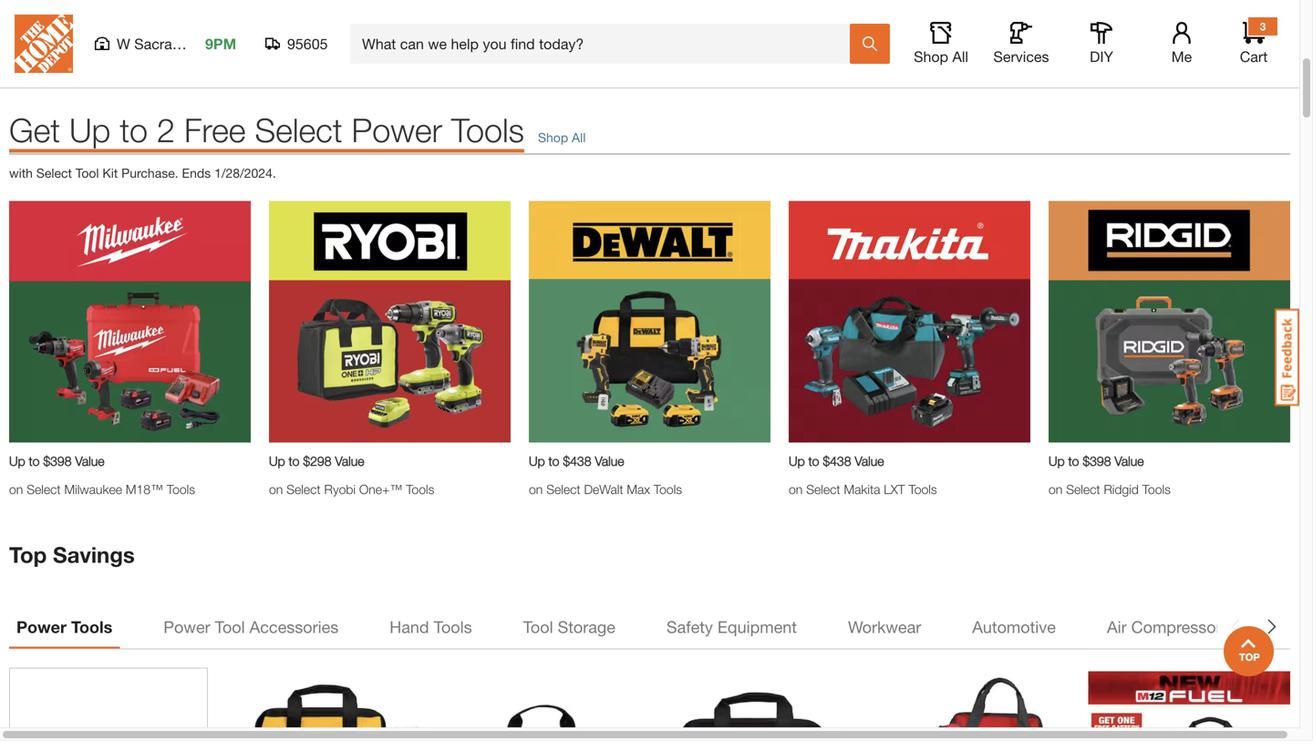 Task type: vqa. For each thing, say whether or not it's contained in the screenshot.
leftmost Shop
yes



Task type: describe. For each thing, give the bounding box(es) containing it.
air
[[1108, 618, 1127, 637]]

power tool accessories button
[[156, 606, 346, 649]]

ridgid image
[[1049, 201, 1291, 443]]

up for on select dewalt max tools
[[529, 454, 545, 469]]

free
[[184, 111, 246, 149]]

atomic 20-volt lithium-ion cordless compact 1/2 in. drill/driver kit with 2.0ah battery, charger and bag image
[[439, 672, 641, 742]]

0 horizontal spatial shop all
[[538, 130, 586, 145]]

dewalt image
[[529, 201, 771, 443]]

up to $398 value for ridgid
[[1049, 454, 1145, 469]]

cart
[[1241, 48, 1269, 65]]

on select milwaukee m18™ tools
[[9, 482, 195, 497]]

me button
[[1153, 22, 1212, 66]]

value for milwaukee
[[75, 454, 105, 469]]

workwear button
[[841, 606, 929, 649]]

the home depot logo image
[[15, 15, 73, 73]]

1 horizontal spatial tool
[[215, 618, 245, 637]]

workwear
[[849, 618, 922, 637]]

to for on select milwaukee m18™ tools
[[29, 454, 40, 469]]

scroll button right image
[[1266, 620, 1280, 635]]

up up 'kit'
[[69, 111, 111, 149]]

up for on select ridgid tools
[[1049, 454, 1065, 469]]

select for on select milwaukee m18™ tools
[[27, 482, 61, 497]]

atomic 20v max lithium-ion brushless cordless compact 1/4 in. impact driver kit with 2.0ah battery, charger and bag image
[[656, 672, 858, 742]]

power for power tool accessories
[[164, 618, 210, 637]]

2 horizontal spatial power
[[352, 111, 442, 149]]

power tool accessories
[[164, 618, 339, 637]]

shop all inside button
[[914, 48, 969, 65]]

max
[[627, 482, 651, 497]]

select for on select ridgid tools
[[1067, 482, 1101, 497]]

$298
[[303, 454, 332, 469]]

safety
[[667, 618, 713, 637]]

kit
[[103, 166, 118, 181]]

w sacramento 9pm
[[117, 35, 236, 52]]

on for on select milwaukee m18™ tools
[[9, 482, 23, 497]]

95605
[[287, 35, 328, 52]]

sacramento
[[134, 35, 214, 52]]

m18 18v lithium-ion brushless cordless compact drill/impact combo kit (2-tool) w/(2) 2.0 ah batteries, charger & bag image
[[872, 672, 1075, 742]]

accessories
[[250, 618, 339, 637]]

on for on select ryobi one+™ tools
[[269, 482, 283, 497]]

up for on select makita lxt tools
[[789, 454, 805, 469]]

lxt
[[884, 482, 906, 497]]

95605 button
[[266, 35, 328, 53]]

ready to check off the list. up to 45% off select tools & tool accessories image
[[9, 0, 1291, 87]]

savings
[[53, 542, 135, 568]]

tools inside hand tools button
[[434, 618, 472, 637]]

up for on select milwaukee m18™ tools
[[9, 454, 25, 469]]

to left 2
[[120, 111, 148, 149]]

compressors
[[1132, 618, 1231, 637]]

1 vertical spatial all
[[572, 130, 586, 145]]

safety equipment button
[[660, 606, 805, 649]]

up to $438 value for dewalt
[[529, 454, 625, 469]]

on for on select makita lxt tools
[[789, 482, 803, 497]]

on select dewalt max tools
[[529, 482, 683, 497]]

$398 for ridgid
[[1083, 454, 1112, 469]]

2 horizontal spatial tool
[[523, 618, 554, 637]]

hand tools
[[390, 618, 472, 637]]

1/28/2024.
[[214, 166, 276, 181]]

$438 for dewalt
[[563, 454, 592, 469]]

value for ridgid
[[1115, 454, 1145, 469]]

select for on select ryobi one+™ tools
[[287, 482, 321, 497]]

to for on select ryobi one+™ tools
[[289, 454, 300, 469]]

shop all button
[[912, 22, 971, 66]]

services button
[[993, 22, 1051, 66]]



Task type: locate. For each thing, give the bounding box(es) containing it.
select
[[255, 111, 343, 149], [36, 166, 72, 181], [27, 482, 61, 497], [287, 482, 321, 497], [547, 482, 581, 497], [807, 482, 841, 497], [1067, 482, 1101, 497]]

up to $438 value
[[529, 454, 625, 469], [789, 454, 885, 469]]

&
[[1235, 618, 1245, 637]]

cart 3
[[1241, 20, 1269, 65]]

select up 1/28/2024.
[[255, 111, 343, 149]]

2 value from the left
[[335, 454, 365, 469]]

3 value from the left
[[595, 454, 625, 469]]

on left dewalt
[[529, 482, 543, 497]]

$438 up dewalt
[[563, 454, 592, 469]]

air compressors & inflators button
[[1100, 606, 1314, 649]]

value inside up to $298 value link
[[335, 454, 365, 469]]

1 horizontal spatial $438
[[823, 454, 852, 469]]

feedback link image
[[1276, 308, 1300, 407]]

2 up to $438 value link from the left
[[789, 452, 1031, 471]]

up up on select milwaukee m18™ tools
[[9, 454, 25, 469]]

hand tools button
[[383, 606, 480, 649]]

up up on select makita lxt tools
[[789, 454, 805, 469]]

up to $398 value up on select ridgid tools on the bottom right of page
[[1049, 454, 1145, 469]]

0 horizontal spatial up to $438 value link
[[529, 452, 771, 471]]

1 horizontal spatial up to $438 value
[[789, 454, 885, 469]]

on select makita lxt tools
[[789, 482, 938, 497]]

up to $438 value up makita
[[789, 454, 885, 469]]

on for on select ridgid tools
[[1049, 482, 1063, 497]]

select right with
[[36, 166, 72, 181]]

5 value from the left
[[1115, 454, 1145, 469]]

up up on select dewalt max tools
[[529, 454, 545, 469]]

1 on from the left
[[9, 482, 23, 497]]

2 up to $398 value link from the left
[[1049, 452, 1291, 471]]

to
[[120, 111, 148, 149], [29, 454, 40, 469], [289, 454, 300, 469], [549, 454, 560, 469], [809, 454, 820, 469], [1069, 454, 1080, 469]]

milwaukee image
[[9, 201, 251, 443]]

equipment
[[718, 618, 797, 637]]

on select ridgid tools
[[1049, 482, 1171, 497]]

power inside button
[[16, 618, 67, 637]]

to up on select ridgid tools on the bottom right of page
[[1069, 454, 1080, 469]]

3 on from the left
[[529, 482, 543, 497]]

1 horizontal spatial up to $438 value link
[[789, 452, 1031, 471]]

2 up to $398 value from the left
[[1049, 454, 1145, 469]]

tool storage
[[523, 618, 616, 637]]

ryobi image
[[269, 201, 511, 443]]

1 up to $398 value from the left
[[9, 454, 105, 469]]

on select ryobi one+™ tools
[[269, 482, 435, 497]]

all
[[953, 48, 969, 65], [572, 130, 586, 145]]

2 up to $438 value from the left
[[789, 454, 885, 469]]

1 up to $438 value from the left
[[529, 454, 625, 469]]

up to $438 value for makita
[[789, 454, 885, 469]]

1 horizontal spatial up to $398 value
[[1049, 454, 1145, 469]]

ends
[[182, 166, 211, 181]]

1 vertical spatial shop all
[[538, 130, 586, 145]]

shop
[[914, 48, 949, 65], [538, 130, 569, 145]]

1 up to $398 value link from the left
[[9, 452, 251, 471]]

top
[[9, 542, 47, 568]]

4 value from the left
[[855, 454, 885, 469]]

hand
[[390, 618, 429, 637]]

automotive button
[[966, 606, 1064, 649]]

shop inside shop all link
[[538, 130, 569, 145]]

$438 up makita
[[823, 454, 852, 469]]

diy button
[[1073, 22, 1131, 66]]

0 horizontal spatial shop
[[538, 130, 569, 145]]

tools inside power tools button
[[71, 618, 113, 637]]

all inside button
[[953, 48, 969, 65]]

power inside 'button'
[[164, 618, 210, 637]]

1 up to $438 value link from the left
[[529, 452, 771, 471]]

1 $438 from the left
[[563, 454, 592, 469]]

$398 up milwaukee
[[43, 454, 72, 469]]

power for power tools
[[16, 618, 67, 637]]

1 value from the left
[[75, 454, 105, 469]]

up to $398 value link for tools
[[1049, 452, 1291, 471]]

up to $398 value link
[[9, 452, 251, 471], [1049, 452, 1291, 471]]

select left dewalt
[[547, 482, 581, 497]]

value up on select makita lxt tools
[[855, 454, 885, 469]]

3
[[1261, 20, 1267, 33]]

up to $398 value link for m18™
[[9, 452, 251, 471]]

on
[[9, 482, 23, 497], [269, 482, 283, 497], [529, 482, 543, 497], [789, 482, 803, 497], [1049, 482, 1063, 497]]

shop inside shop all button
[[914, 48, 949, 65]]

up up on select ridgid tools on the bottom right of page
[[1049, 454, 1065, 469]]

value up on select ryobi one+™ tools
[[335, 454, 365, 469]]

up to $438 value link for lxt
[[789, 452, 1031, 471]]

2 $398 from the left
[[1083, 454, 1112, 469]]

value
[[75, 454, 105, 469], [335, 454, 365, 469], [595, 454, 625, 469], [855, 454, 885, 469], [1115, 454, 1145, 469]]

atomic 20-volt max lithium-ion cordless combo kit (2-tool) with (2) 2.0ah batteries, charger and bag image
[[223, 672, 425, 742]]

5 on from the left
[[1049, 482, 1063, 497]]

0 horizontal spatial up to $438 value
[[529, 454, 625, 469]]

select for on select dewalt max tools
[[547, 482, 581, 497]]

to for on select makita lxt tools
[[809, 454, 820, 469]]

one+™
[[359, 482, 403, 497]]

0 vertical spatial shop all
[[914, 48, 969, 65]]

0 vertical spatial all
[[953, 48, 969, 65]]

services
[[994, 48, 1050, 65]]

1 vertical spatial shop
[[538, 130, 569, 145]]

m18™
[[126, 482, 163, 497]]

value up milwaukee
[[75, 454, 105, 469]]

up to $438 value link up the lxt
[[789, 452, 1031, 471]]

with
[[9, 166, 33, 181]]

select left milwaukee
[[27, 482, 61, 497]]

2
[[157, 111, 175, 149]]

select left ridgid
[[1067, 482, 1101, 497]]

power tools button
[[9, 606, 120, 649]]

$438
[[563, 454, 592, 469], [823, 454, 852, 469]]

to for on select ridgid tools
[[1069, 454, 1080, 469]]

$398 up on select ridgid tools on the bottom right of page
[[1083, 454, 1112, 469]]

up left $298
[[269, 454, 285, 469]]

on up top
[[9, 482, 23, 497]]

What can we help you find today? search field
[[362, 25, 850, 63]]

1 horizontal spatial shop all
[[914, 48, 969, 65]]

top savings
[[9, 542, 135, 568]]

0 horizontal spatial tool
[[76, 166, 99, 181]]

tool
[[76, 166, 99, 181], [215, 618, 245, 637], [523, 618, 554, 637]]

up to $438 value link
[[529, 452, 771, 471], [789, 452, 1031, 471]]

makita
[[844, 482, 881, 497]]

0 horizontal spatial all
[[572, 130, 586, 145]]

up to $298 value link
[[269, 452, 511, 471]]

1 $398 from the left
[[43, 454, 72, 469]]

up to $398 value link up m18™
[[9, 452, 251, 471]]

2 $438 from the left
[[823, 454, 852, 469]]

makita image
[[789, 201, 1031, 443]]

tool left storage
[[523, 618, 554, 637]]

air compressors & inflators
[[1108, 618, 1309, 637]]

on for on select dewalt max tools
[[529, 482, 543, 497]]

to for on select dewalt max tools
[[549, 454, 560, 469]]

purchase.
[[121, 166, 179, 181]]

$398
[[43, 454, 72, 469], [1083, 454, 1112, 469]]

tool left 'kit'
[[76, 166, 99, 181]]

up to $438 value up dewalt
[[529, 454, 625, 469]]

digital-endcap-tabs tab list
[[9, 606, 1314, 649]]

up to $398 value link up ridgid
[[1049, 452, 1291, 471]]

4 on from the left
[[789, 482, 803, 497]]

on down up to $298 value
[[269, 482, 283, 497]]

up to $438 value link for max
[[529, 452, 771, 471]]

value up ridgid
[[1115, 454, 1145, 469]]

1 horizontal spatial power
[[164, 618, 210, 637]]

diy
[[1090, 48, 1114, 65]]

select left makita
[[807, 482, 841, 497]]

storage
[[558, 618, 616, 637]]

value up on select dewalt max tools
[[595, 454, 625, 469]]

up
[[69, 111, 111, 149], [9, 454, 25, 469], [269, 454, 285, 469], [529, 454, 545, 469], [789, 454, 805, 469], [1049, 454, 1065, 469]]

1 horizontal spatial up to $398 value link
[[1049, 452, 1291, 471]]

1 horizontal spatial $398
[[1083, 454, 1112, 469]]

to left $298
[[289, 454, 300, 469]]

0 horizontal spatial power
[[16, 618, 67, 637]]

up to $398 value for milwaukee
[[9, 454, 105, 469]]

0 horizontal spatial $438
[[563, 454, 592, 469]]

$398 for milwaukee
[[43, 454, 72, 469]]

tools
[[452, 111, 525, 149], [167, 482, 195, 497], [406, 482, 435, 497], [654, 482, 683, 497], [909, 482, 938, 497], [1143, 482, 1171, 497], [71, 618, 113, 637], [434, 618, 472, 637]]

9pm
[[205, 35, 236, 52]]

up to $438 value link up the max
[[529, 452, 771, 471]]

2 on from the left
[[269, 482, 283, 497]]

to up on select milwaukee m18™ tools
[[29, 454, 40, 469]]

m12 fuel 12-volt lithium-ion brushless cordless hammer drill and impact driver combo kit w/2 batteries and bag (2-tool) image
[[1089, 672, 1291, 742]]

to up on select dewalt max tools
[[549, 454, 560, 469]]

shop all link
[[525, 128, 586, 148]]

value for dewalt
[[595, 454, 625, 469]]

to up on select makita lxt tools
[[809, 454, 820, 469]]

0 horizontal spatial up to $398 value
[[9, 454, 105, 469]]

$438 for makita
[[823, 454, 852, 469]]

tool left accessories
[[215, 618, 245, 637]]

get up to 2 free select power tools
[[9, 111, 525, 149]]

automotive
[[973, 618, 1057, 637]]

tool storage button
[[516, 606, 623, 649]]

1 horizontal spatial all
[[953, 48, 969, 65]]

1 horizontal spatial shop
[[914, 48, 949, 65]]

w
[[117, 35, 130, 52]]

value for makita
[[855, 454, 885, 469]]

ridgid
[[1104, 482, 1139, 497]]

with select tool kit purchase. ends 1/28/2024.
[[9, 166, 276, 181]]

shop all
[[914, 48, 969, 65], [538, 130, 586, 145]]

0 horizontal spatial $398
[[43, 454, 72, 469]]

on left ridgid
[[1049, 482, 1063, 497]]

inflators
[[1250, 618, 1309, 637]]

power
[[352, 111, 442, 149], [16, 618, 67, 637], [164, 618, 210, 637]]

up for on select ryobi one+™ tools
[[269, 454, 285, 469]]

milwaukee
[[64, 482, 122, 497]]

get
[[9, 111, 60, 149]]

up to $398 value up milwaukee
[[9, 454, 105, 469]]

value for ryobi
[[335, 454, 365, 469]]

dewalt
[[584, 482, 624, 497]]

select for with select tool kit purchase. ends 1/28/2024.
[[36, 166, 72, 181]]

power tools
[[16, 618, 113, 637]]

0 vertical spatial shop
[[914, 48, 949, 65]]

on left makita
[[789, 482, 803, 497]]

up to $398 value
[[9, 454, 105, 469], [1049, 454, 1145, 469]]

ryobi
[[324, 482, 356, 497]]

0 horizontal spatial up to $398 value link
[[9, 452, 251, 471]]

me
[[1172, 48, 1193, 65]]

select down up to $298 value
[[287, 482, 321, 497]]

up to $298 value
[[269, 454, 365, 469]]

select for on select makita lxt tools
[[807, 482, 841, 497]]

safety equipment
[[667, 618, 797, 637]]



